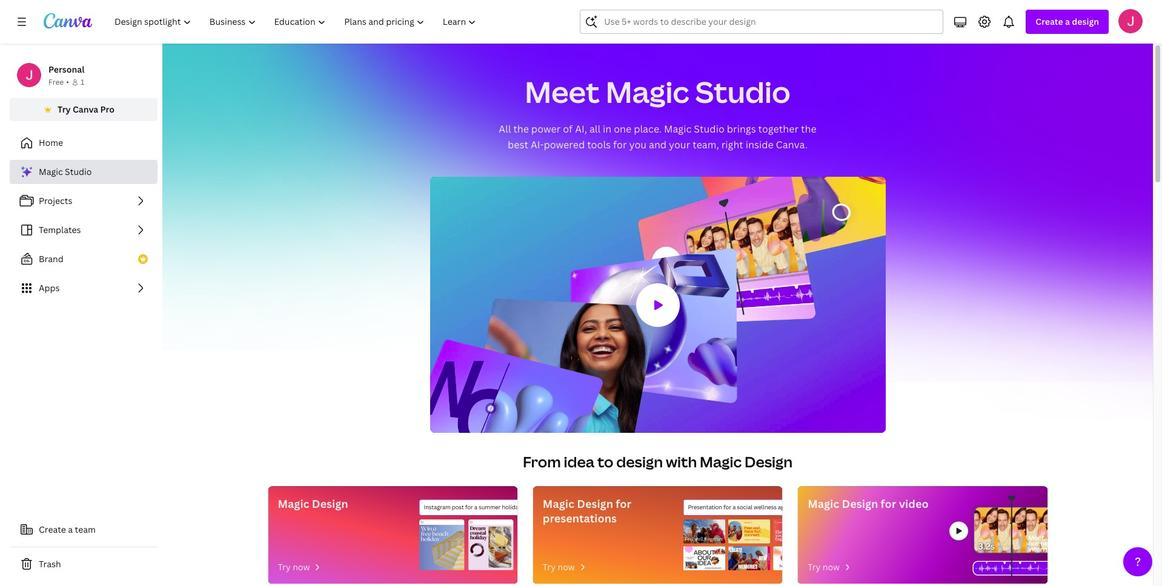 Task type: describe. For each thing, give the bounding box(es) containing it.
all
[[590, 122, 601, 136]]

pro
[[100, 104, 115, 115]]

design inside dropdown button
[[1073, 16, 1100, 27]]

team,
[[693, 138, 720, 152]]

now for magic design for presentations
[[558, 562, 575, 574]]

apps link
[[10, 276, 158, 301]]

personal
[[49, 64, 85, 75]]

try canva pro
[[58, 104, 115, 115]]

trash link
[[10, 553, 158, 577]]

magic studio link
[[10, 160, 158, 184]]

studio inside all the power of ai, all in one place. magic studio brings together the best ai-powered tools for you and your team, right inside canva.
[[694, 122, 725, 136]]

powered
[[544, 138, 585, 152]]

for inside all the power of ai, all in one place. magic studio brings together the best ai-powered tools for you and your team, right inside canva.
[[614, 138, 627, 152]]

create a design
[[1036, 16, 1100, 27]]

1 the from the left
[[514, 122, 529, 136]]

for for magic design for presentations
[[616, 497, 632, 512]]

you
[[630, 138, 647, 152]]

apps
[[39, 283, 60, 294]]

try for magic design for presentations
[[543, 562, 556, 574]]

1
[[81, 77, 84, 87]]

magic studio
[[39, 166, 92, 178]]

right
[[722, 138, 744, 152]]

place.
[[634, 122, 662, 136]]

all the power of ai, all in one place. magic studio brings together the best ai-powered tools for you and your team, right inside canva.
[[499, 122, 817, 152]]

templates link
[[10, 218, 158, 243]]

together
[[759, 122, 799, 136]]

magic design for video
[[808, 497, 929, 512]]

a for design
[[1066, 16, 1071, 27]]

try now for magic design for video
[[808, 562, 840, 574]]

a for team
[[68, 524, 73, 536]]

design for magic design for video
[[842, 497, 879, 512]]

canva.
[[776, 138, 808, 152]]

trash
[[39, 559, 61, 571]]

try now for magic design for presentations
[[543, 562, 575, 574]]

free
[[49, 77, 64, 87]]

best
[[508, 138, 529, 152]]

try for magic design for video
[[808, 562, 821, 574]]

tools
[[588, 138, 611, 152]]

ai,
[[576, 122, 588, 136]]

projects
[[39, 195, 72, 207]]



Task type: vqa. For each thing, say whether or not it's contained in the screenshot.
you
yes



Task type: locate. For each thing, give the bounding box(es) containing it.
for left video
[[881, 497, 897, 512]]

a inside button
[[68, 524, 73, 536]]

magic
[[606, 72, 690, 112], [664, 122, 692, 136], [39, 166, 63, 178], [700, 452, 742, 472], [278, 497, 310, 512], [543, 497, 575, 512], [808, 497, 840, 512]]

for down one
[[614, 138, 627, 152]]

canva
[[73, 104, 98, 115]]

create for create a design
[[1036, 16, 1064, 27]]

1 vertical spatial a
[[68, 524, 73, 536]]

and
[[649, 138, 667, 152]]

2 now from the left
[[558, 562, 575, 574]]

design
[[1073, 16, 1100, 27], [617, 452, 663, 472]]

design inside magic design for presentations
[[577, 497, 614, 512]]

projects link
[[10, 189, 158, 213]]

list
[[10, 160, 158, 301]]

design right the to
[[617, 452, 663, 472]]

magic inside list
[[39, 166, 63, 178]]

•
[[66, 77, 69, 87]]

top level navigation element
[[107, 10, 487, 34]]

design for magic design
[[312, 497, 348, 512]]

create a design button
[[1027, 10, 1110, 34]]

studio up team, at the top of the page
[[694, 122, 725, 136]]

try
[[58, 104, 71, 115], [278, 562, 291, 574], [543, 562, 556, 574], [808, 562, 821, 574]]

0 horizontal spatial try now
[[278, 562, 310, 574]]

0 horizontal spatial the
[[514, 122, 529, 136]]

1 horizontal spatial design
[[1073, 16, 1100, 27]]

design left 'james peterson' icon
[[1073, 16, 1100, 27]]

one
[[614, 122, 632, 136]]

create inside dropdown button
[[1036, 16, 1064, 27]]

1 horizontal spatial now
[[558, 562, 575, 574]]

brings
[[727, 122, 756, 136]]

studio inside list
[[65, 166, 92, 178]]

2 the from the left
[[802, 122, 817, 136]]

power
[[532, 122, 561, 136]]

now for magic design
[[293, 562, 310, 574]]

1 vertical spatial studio
[[694, 122, 725, 136]]

0 horizontal spatial a
[[68, 524, 73, 536]]

of
[[563, 122, 573, 136]]

0 horizontal spatial create
[[39, 524, 66, 536]]

for down from idea to design with magic design
[[616, 497, 632, 512]]

presentations
[[543, 512, 617, 526]]

studio up brings
[[696, 72, 791, 112]]

create for create a team
[[39, 524, 66, 536]]

0 vertical spatial design
[[1073, 16, 1100, 27]]

create a team button
[[10, 518, 158, 543]]

a
[[1066, 16, 1071, 27], [68, 524, 73, 536]]

1 try now from the left
[[278, 562, 310, 574]]

create
[[1036, 16, 1064, 27], [39, 524, 66, 536]]

magic design
[[278, 497, 348, 512]]

design for magic design for presentations
[[577, 497, 614, 512]]

try now for magic design
[[278, 562, 310, 574]]

templates
[[39, 224, 81, 236]]

design
[[745, 452, 793, 472], [312, 497, 348, 512], [577, 497, 614, 512], [842, 497, 879, 512]]

meet
[[525, 72, 600, 112]]

1 vertical spatial design
[[617, 452, 663, 472]]

brand
[[39, 253, 64, 265]]

with
[[666, 452, 697, 472]]

studio down home link
[[65, 166, 92, 178]]

try canva pro button
[[10, 98, 158, 121]]

1 horizontal spatial create
[[1036, 16, 1064, 27]]

3 now from the left
[[823, 562, 840, 574]]

now for magic design for video
[[823, 562, 840, 574]]

0 vertical spatial create
[[1036, 16, 1064, 27]]

1 horizontal spatial the
[[802, 122, 817, 136]]

Search search field
[[605, 10, 920, 33]]

the up best
[[514, 122, 529, 136]]

None search field
[[580, 10, 944, 34]]

home link
[[10, 131, 158, 155]]

1 vertical spatial create
[[39, 524, 66, 536]]

team
[[75, 524, 96, 536]]

try for magic design
[[278, 562, 291, 574]]

2 try now from the left
[[543, 562, 575, 574]]

try inside try canva pro button
[[58, 104, 71, 115]]

0 horizontal spatial design
[[617, 452, 663, 472]]

your
[[669, 138, 691, 152]]

create inside button
[[39, 524, 66, 536]]

1 horizontal spatial try now
[[543, 562, 575, 574]]

james peterson image
[[1119, 9, 1144, 33]]

the
[[514, 122, 529, 136], [802, 122, 817, 136]]

idea
[[564, 452, 595, 472]]

all
[[499, 122, 511, 136]]

a inside dropdown button
[[1066, 16, 1071, 27]]

now
[[293, 562, 310, 574], [558, 562, 575, 574], [823, 562, 840, 574]]

3 try now from the left
[[808, 562, 840, 574]]

for
[[614, 138, 627, 152], [616, 497, 632, 512], [881, 497, 897, 512]]

magic design for presentations
[[543, 497, 632, 526]]

in
[[603, 122, 612, 136]]

meet magic studio
[[525, 72, 791, 112]]

2 horizontal spatial now
[[823, 562, 840, 574]]

list containing magic studio
[[10, 160, 158, 301]]

from
[[523, 452, 561, 472]]

0 horizontal spatial now
[[293, 562, 310, 574]]

inside
[[746, 138, 774, 152]]

1 horizontal spatial a
[[1066, 16, 1071, 27]]

the up canva.
[[802, 122, 817, 136]]

2 vertical spatial studio
[[65, 166, 92, 178]]

0 vertical spatial a
[[1066, 16, 1071, 27]]

free •
[[49, 77, 69, 87]]

create a team
[[39, 524, 96, 536]]

magic inside all the power of ai, all in one place. magic studio brings together the best ai-powered tools for you and your team, right inside canva.
[[664, 122, 692, 136]]

home
[[39, 137, 63, 149]]

2 horizontal spatial try now
[[808, 562, 840, 574]]

from idea to design with magic design
[[523, 452, 793, 472]]

try now
[[278, 562, 310, 574], [543, 562, 575, 574], [808, 562, 840, 574]]

1 now from the left
[[293, 562, 310, 574]]

brand link
[[10, 247, 158, 272]]

ai-
[[531, 138, 544, 152]]

for inside magic design for presentations
[[616, 497, 632, 512]]

for for magic design for video
[[881, 497, 897, 512]]

magic inside magic design for presentations
[[543, 497, 575, 512]]

video
[[900, 497, 929, 512]]

to
[[598, 452, 614, 472]]

0 vertical spatial studio
[[696, 72, 791, 112]]

studio
[[696, 72, 791, 112], [694, 122, 725, 136], [65, 166, 92, 178]]



